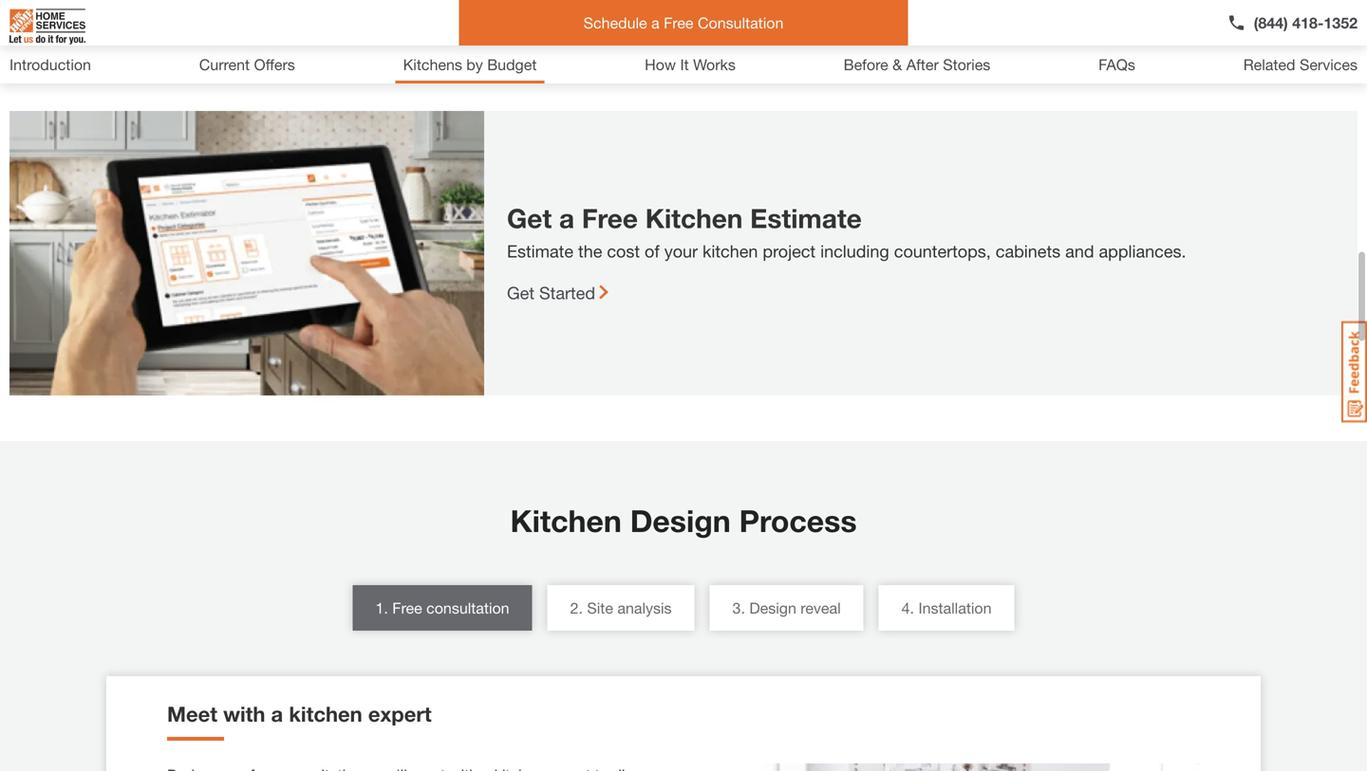 Task type: vqa. For each thing, say whether or not it's contained in the screenshot.
Privacy & Security Center
no



Task type: locate. For each thing, give the bounding box(es) containing it.
1 horizontal spatial design
[[749, 599, 796, 618]]

1 horizontal spatial free
[[582, 203, 638, 234]]

free up it
[[664, 14, 693, 32]]

0 horizontal spatial free
[[392, 599, 422, 618]]

offers
[[254, 56, 295, 74]]

0 vertical spatial kitchen
[[645, 203, 743, 234]]

4. installation
[[902, 599, 992, 618]]

kitchen up 2.
[[510, 503, 622, 539]]

1 vertical spatial a
[[559, 203, 574, 234]]

get started
[[507, 283, 595, 303]]

0 vertical spatial design
[[630, 503, 731, 539]]

kitchen
[[703, 241, 758, 262], [289, 702, 362, 727]]

by
[[466, 56, 483, 74]]

free for consultation
[[664, 14, 693, 32]]

0 horizontal spatial estimate
[[507, 241, 573, 262]]

a inside button
[[651, 14, 659, 32]]

kitchens
[[403, 56, 462, 74]]

introduction
[[9, 56, 91, 74]]

get
[[507, 203, 552, 234], [507, 283, 534, 303]]

works
[[693, 56, 736, 74]]

installation
[[918, 599, 992, 618]]

site
[[587, 599, 613, 618]]

2 vertical spatial free
[[392, 599, 422, 618]]

cabinets
[[996, 241, 1061, 262]]

current offers
[[199, 56, 295, 74]]

kitchen design process
[[510, 503, 857, 539]]

expert
[[368, 702, 432, 727]]

1 horizontal spatial kitchen
[[703, 241, 758, 262]]

1 horizontal spatial kitchen
[[645, 203, 743, 234]]

1 vertical spatial get
[[507, 283, 534, 303]]

0 horizontal spatial kitchen
[[289, 702, 362, 727]]

current
[[199, 56, 250, 74]]

countertops,
[[894, 241, 991, 262]]

1 vertical spatial estimate
[[507, 241, 573, 262]]

1 horizontal spatial estimate
[[750, 203, 862, 234]]

1 vertical spatial free
[[582, 203, 638, 234]]

0 vertical spatial get
[[507, 203, 552, 234]]

faqs
[[1098, 56, 1135, 74]]

appliances.
[[1099, 241, 1186, 262]]

free for kitchen
[[582, 203, 638, 234]]

0 vertical spatial free
[[664, 14, 693, 32]]

2 vertical spatial a
[[271, 702, 283, 727]]

&
[[893, 56, 902, 74]]

free right the 1.
[[392, 599, 422, 618]]

free up cost at the top left
[[582, 203, 638, 234]]

0 horizontal spatial a
[[271, 702, 283, 727]]

a
[[651, 14, 659, 32], [559, 203, 574, 234], [271, 702, 283, 727]]

estimate
[[750, 203, 862, 234], [507, 241, 573, 262]]

4.
[[902, 599, 914, 618]]

get up the get started
[[507, 203, 552, 234]]

free
[[664, 14, 693, 32], [582, 203, 638, 234], [392, 599, 422, 618]]

kitchen up your
[[645, 203, 743, 234]]

design right 3.
[[749, 599, 796, 618]]

design inside button
[[749, 599, 796, 618]]

estimate up project
[[750, 203, 862, 234]]

do it for you logo image
[[9, 1, 85, 52]]

kitchen
[[645, 203, 743, 234], [510, 503, 622, 539]]

get left started
[[507, 283, 534, 303]]

estimate up the get started
[[507, 241, 573, 262]]

kitchen right your
[[703, 241, 758, 262]]

feedback link image
[[1341, 321, 1367, 423]]

2 get from the top
[[507, 283, 534, 303]]

a right schedule
[[651, 14, 659, 32]]

2 horizontal spatial a
[[651, 14, 659, 32]]

a up started
[[559, 203, 574, 234]]

estimate the cost of your kitchen project including countertops, cabinets and appliances.
[[507, 241, 1186, 262]]

kitchen left expert
[[289, 702, 362, 727]]

budget
[[487, 56, 537, 74]]

1 get from the top
[[507, 203, 552, 234]]

1 vertical spatial design
[[749, 599, 796, 618]]

(844) 418-1352 link
[[1227, 11, 1358, 34]]

0 horizontal spatial kitchen
[[510, 503, 622, 539]]

designing a kitchen online with woman at computer desk shown image
[[763, 764, 1200, 772]]

(844) 418-1352
[[1254, 14, 1358, 32]]

0 vertical spatial kitchen
[[703, 241, 758, 262]]

reveal
[[801, 599, 841, 618]]

stories
[[943, 56, 990, 74]]

1 horizontal spatial a
[[559, 203, 574, 234]]

started
[[539, 283, 595, 303]]

0 vertical spatial a
[[651, 14, 659, 32]]

meet
[[167, 702, 217, 727]]

a right with
[[271, 702, 283, 727]]

design up analysis
[[630, 503, 731, 539]]

how it works
[[645, 56, 736, 74]]

2 horizontal spatial free
[[664, 14, 693, 32]]

related services
[[1243, 56, 1357, 74]]

design
[[630, 503, 731, 539], [749, 599, 796, 618]]

0 vertical spatial estimate
[[750, 203, 862, 234]]

0 horizontal spatial design
[[630, 503, 731, 539]]

schedule a free consultation button
[[459, 0, 908, 46]]



Task type: describe. For each thing, give the bounding box(es) containing it.
418-
[[1292, 14, 1324, 32]]

meet with a kitchen expert
[[167, 702, 432, 727]]

get for get started
[[507, 283, 534, 303]]

analysis
[[617, 599, 672, 618]]

3. design reveal
[[732, 599, 841, 618]]

how
[[645, 56, 676, 74]]

the
[[578, 241, 602, 262]]

project
[[763, 241, 816, 262]]

1. free consultation
[[375, 599, 509, 618]]

1.
[[375, 599, 388, 618]]

3.
[[732, 599, 745, 618]]

4. installation button
[[879, 586, 1014, 631]]

kitchens by budget
[[403, 56, 537, 74]]

2. site analysis button
[[547, 586, 694, 631]]

cost
[[607, 241, 640, 262]]

including
[[820, 241, 889, 262]]

consultation
[[698, 14, 784, 32]]

with
[[223, 702, 265, 727]]

process
[[739, 503, 857, 539]]

1 vertical spatial kitchen
[[510, 503, 622, 539]]

(844)
[[1254, 14, 1288, 32]]

related
[[1243, 56, 1295, 74]]

design for 3.
[[749, 599, 796, 618]]

services
[[1300, 56, 1357, 74]]

your
[[664, 241, 698, 262]]

design for kitchen
[[630, 503, 731, 539]]

of
[[645, 241, 659, 262]]

3. design reveal button
[[710, 586, 864, 631]]

a for schedule
[[651, 14, 659, 32]]

get started link
[[507, 283, 609, 304]]

before & after stories
[[844, 56, 990, 74]]

it
[[680, 56, 689, 74]]

kitchen estimator banner images; orange kitchen icon image
[[9, 111, 484, 396]]

get for get a free kitchen estimate
[[507, 203, 552, 234]]

consultation
[[426, 599, 509, 618]]

a for get
[[559, 203, 574, 234]]

before
[[844, 56, 888, 74]]

after
[[906, 56, 939, 74]]

schedule a free consultation
[[583, 14, 784, 32]]

2. site analysis
[[570, 599, 672, 618]]

2.
[[570, 599, 583, 618]]

and
[[1065, 241, 1094, 262]]

1 vertical spatial kitchen
[[289, 702, 362, 727]]

1352
[[1324, 14, 1358, 32]]

1. free consultation button
[[353, 586, 532, 631]]

schedule
[[583, 14, 647, 32]]

get a free kitchen estimate
[[507, 203, 862, 234]]



